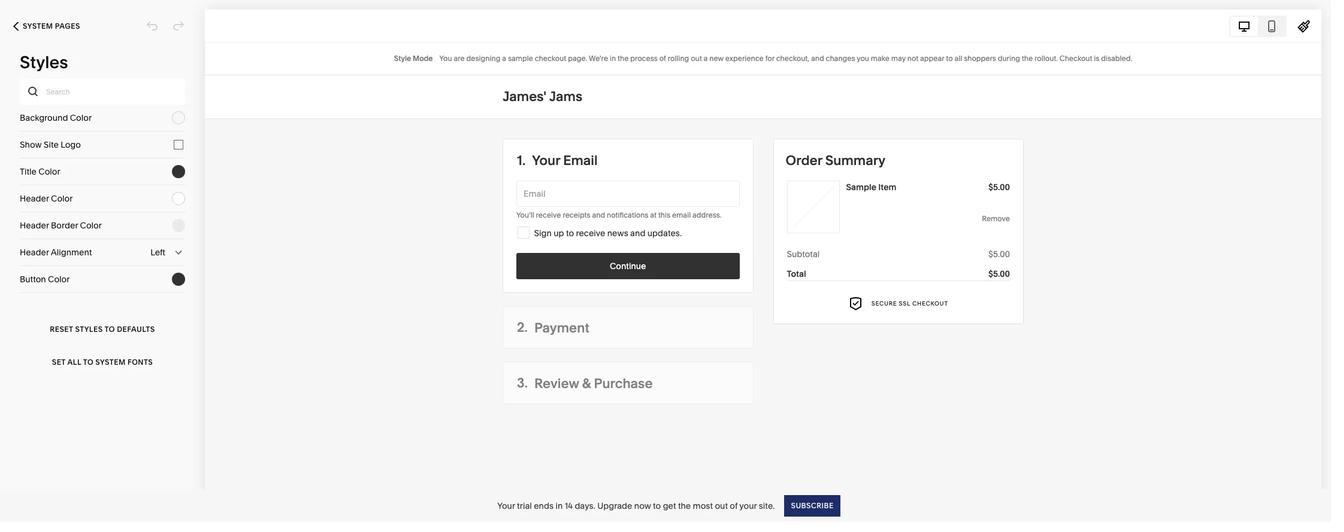 Task type: vqa. For each thing, say whether or not it's contained in the screenshot.
Button Font button
no



Task type: locate. For each thing, give the bounding box(es) containing it.
2 vertical spatial header
[[20, 247, 49, 258]]

of
[[730, 501, 738, 512]]

color inside title color button
[[39, 167, 60, 177]]

styles inside 'button'
[[75, 325, 103, 334]]

system pages button
[[0, 13, 93, 40]]

title
[[20, 167, 37, 177]]

background color
[[20, 113, 92, 123]]

site.
[[759, 501, 775, 512]]

header
[[20, 193, 49, 204], [20, 220, 49, 231], [20, 247, 49, 258]]

to left get
[[653, 501, 661, 512]]

1 horizontal spatial to
[[105, 325, 115, 334]]

to for all
[[83, 358, 93, 367]]

header border color
[[20, 220, 102, 231]]

subscribe button
[[784, 496, 840, 517]]

3 header from the top
[[20, 247, 49, 258]]

styles down system pages "button"
[[20, 52, 68, 72]]

header inside button
[[20, 193, 49, 204]]

1 vertical spatial styles
[[75, 325, 103, 334]]

header up button
[[20, 247, 49, 258]]

1 header from the top
[[20, 193, 49, 204]]

undo image
[[146, 20, 159, 33]]

all
[[67, 358, 81, 367]]

header down title color
[[20, 193, 49, 204]]

now
[[634, 501, 651, 512]]

header inside 'field'
[[20, 247, 49, 258]]

color for button color
[[48, 274, 70, 285]]

color inside 'background color' button
[[70, 113, 92, 123]]

color up logo
[[70, 113, 92, 123]]

header inside button
[[20, 220, 49, 231]]

styles right reset
[[75, 325, 103, 334]]

1 vertical spatial header
[[20, 220, 49, 231]]

header for header border color
[[20, 220, 49, 231]]

0 vertical spatial to
[[105, 325, 115, 334]]

2 vertical spatial to
[[653, 501, 661, 512]]

styles
[[20, 52, 68, 72], [75, 325, 103, 334]]

color right border
[[80, 220, 102, 231]]

to
[[105, 325, 115, 334], [83, 358, 93, 367], [653, 501, 661, 512]]

background
[[20, 113, 68, 123]]

header down the header color
[[20, 220, 49, 231]]

to right all
[[83, 358, 93, 367]]

tab list
[[1230, 16, 1286, 36]]

0 horizontal spatial styles
[[20, 52, 68, 72]]

color
[[70, 113, 92, 123], [39, 167, 60, 177], [51, 193, 73, 204], [80, 220, 102, 231], [48, 274, 70, 285]]

ends
[[534, 501, 554, 512]]

subscribe
[[791, 502, 834, 511]]

your
[[497, 501, 515, 512]]

0 vertical spatial header
[[20, 193, 49, 204]]

1 vertical spatial to
[[83, 358, 93, 367]]

Search text field
[[20, 78, 185, 105]]

2 horizontal spatial to
[[653, 501, 661, 512]]

Header Alignment field
[[20, 240, 185, 266]]

header border color button
[[20, 213, 185, 239]]

color inside header color button
[[51, 193, 73, 204]]

to inside set all to system fonts button
[[83, 358, 93, 367]]

to left defaults
[[105, 325, 115, 334]]

0 horizontal spatial to
[[83, 358, 93, 367]]

2 header from the top
[[20, 220, 49, 231]]

title color button
[[20, 159, 185, 185]]

1 horizontal spatial styles
[[75, 325, 103, 334]]

color for title color
[[39, 167, 60, 177]]

color right button
[[48, 274, 70, 285]]

color right title at top
[[39, 167, 60, 177]]

your trial ends in 14 days. upgrade now to get the most out of your site.
[[497, 501, 775, 512]]

color inside button color "button"
[[48, 274, 70, 285]]

to inside "reset styles to defaults" 'button'
[[105, 325, 115, 334]]

header color button
[[20, 186, 185, 212]]

system
[[23, 22, 53, 31]]

fonts
[[128, 358, 153, 367]]

days.
[[575, 501, 595, 512]]

show site logo
[[20, 140, 81, 150]]

color up header border color
[[51, 193, 73, 204]]

upgrade
[[597, 501, 632, 512]]

in
[[556, 501, 563, 512]]

header for header color
[[20, 193, 49, 204]]

title color
[[20, 167, 60, 177]]

0 vertical spatial styles
[[20, 52, 68, 72]]

set all to system fonts button
[[20, 346, 185, 379]]

alignment
[[51, 247, 92, 258]]



Task type: describe. For each thing, give the bounding box(es) containing it.
redo image
[[172, 20, 185, 33]]

system pages
[[23, 22, 80, 31]]

trial
[[517, 501, 532, 512]]

button color button
[[20, 267, 185, 293]]

reset styles to defaults
[[50, 325, 155, 334]]

set all to system fonts
[[52, 358, 153, 367]]

to for styles
[[105, 325, 115, 334]]

button
[[20, 274, 46, 285]]

site
[[44, 140, 59, 150]]

14
[[565, 501, 573, 512]]

out
[[715, 501, 728, 512]]

button color
[[20, 274, 70, 285]]

pages
[[55, 22, 80, 31]]

border
[[51, 220, 78, 231]]

color for background color
[[70, 113, 92, 123]]

system
[[95, 358, 126, 367]]

header color
[[20, 193, 73, 204]]

the
[[678, 501, 691, 512]]

reset styles to defaults button
[[20, 313, 185, 346]]

left
[[150, 247, 165, 258]]

your
[[739, 501, 757, 512]]

set
[[52, 358, 66, 367]]

color for header color
[[51, 193, 73, 204]]

show
[[20, 140, 42, 150]]

get
[[663, 501, 676, 512]]

header for header alignment
[[20, 247, 49, 258]]

most
[[693, 501, 713, 512]]

defaults
[[117, 325, 155, 334]]

color inside header border color button
[[80, 220, 102, 231]]

reset
[[50, 325, 73, 334]]

logo
[[61, 140, 81, 150]]

background color button
[[20, 105, 185, 131]]

header alignment
[[20, 247, 92, 258]]



